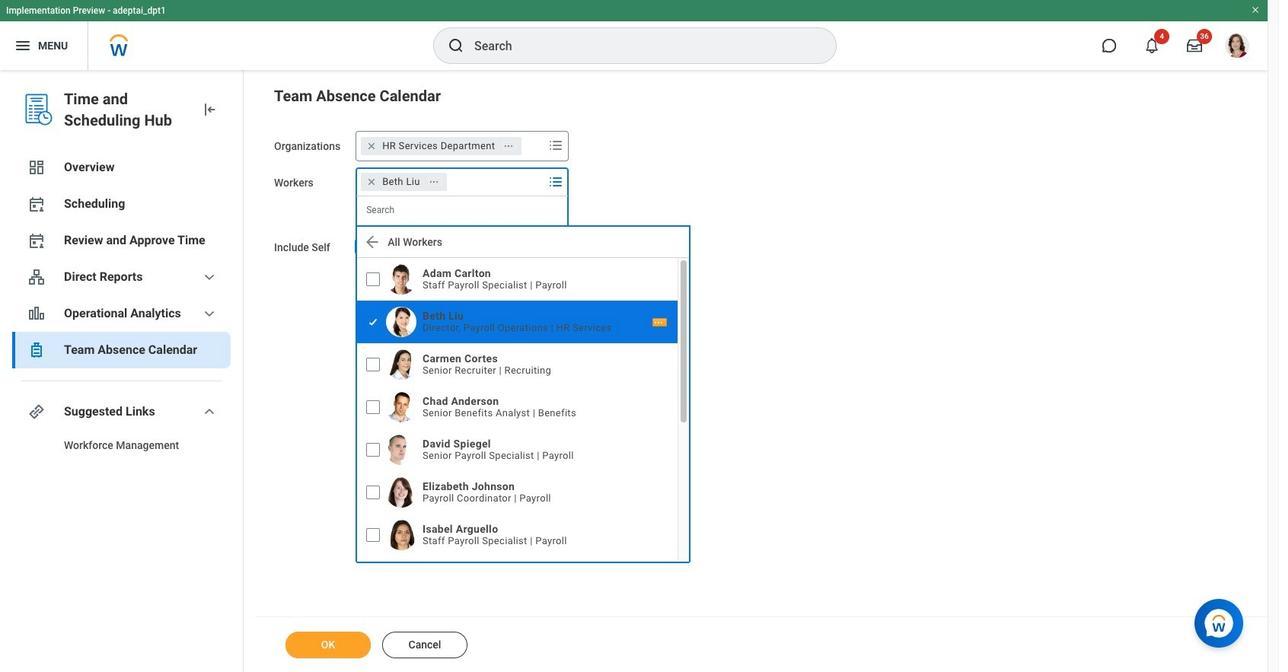 Task type: vqa. For each thing, say whether or not it's contained in the screenshot.
Alberta
no



Task type: locate. For each thing, give the bounding box(es) containing it.
related actions image inside beth liu, press delete to clear value. 'option'
[[428, 176, 439, 187]]

chevron down small image for view team icon in the top of the page
[[200, 268, 218, 286]]

prompts image
[[547, 173, 565, 191]]

2 horizontal spatial related actions image
[[653, 317, 664, 328]]

close environment banner image
[[1251, 5, 1260, 14]]

Search Workday  search field
[[474, 29, 805, 62]]

2 vertical spatial chevron down small image
[[200, 403, 218, 421]]

3 chevron down small image from the top
[[200, 403, 218, 421]]

chevron down small image for link icon
[[200, 403, 218, 421]]

related actions image
[[503, 141, 514, 151], [428, 176, 439, 187], [653, 317, 664, 328]]

1 chevron down small image from the top
[[200, 268, 218, 286]]

task timeoff image
[[27, 341, 46, 359]]

0 vertical spatial chevron down small image
[[200, 268, 218, 286]]

banner
[[0, 0, 1268, 70]]

2 chevron down small image from the top
[[200, 305, 218, 323]]

justify image
[[14, 37, 32, 55]]

1 horizontal spatial related actions image
[[503, 141, 514, 151]]

1 vertical spatial related actions image
[[428, 176, 439, 187]]

dashboard image
[[27, 158, 46, 177]]

chevron down small image
[[200, 268, 218, 286], [200, 305, 218, 323], [200, 403, 218, 421]]

0 horizontal spatial related actions image
[[428, 176, 439, 187]]

beth liu element
[[382, 175, 420, 189]]

arrow left image
[[363, 233, 382, 251]]

inbox large image
[[1187, 38, 1202, 53]]

0 vertical spatial related actions image
[[503, 141, 514, 151]]

calendar user solid image
[[27, 231, 46, 250]]

time and scheduling hub element
[[64, 88, 188, 131]]

calendar user solid image
[[27, 195, 46, 213]]

1 vertical spatial chevron down small image
[[200, 305, 218, 323]]

transformation import image
[[200, 100, 218, 119]]



Task type: describe. For each thing, give the bounding box(es) containing it.
adam carlton image
[[386, 264, 417, 295]]

isabel arguello image
[[386, 520, 417, 550]]

related actions image for "hr services department" element
[[503, 141, 514, 151]]

chad anderson image
[[386, 392, 417, 423]]

view team image
[[27, 268, 46, 286]]

related actions image for beth liu element
[[428, 176, 439, 187]]

beth liu image
[[386, 307, 417, 337]]

elizabeth johnson image
[[386, 477, 417, 508]]

chart image
[[27, 305, 46, 323]]

david spiegel image
[[386, 435, 417, 465]]

search image
[[447, 37, 465, 55]]

hr services department, press delete to clear value. option
[[361, 137, 522, 155]]

check small image
[[353, 238, 372, 256]]

prompts image
[[547, 136, 565, 155]]

carmen cortes image
[[386, 349, 417, 380]]

2 vertical spatial related actions image
[[653, 317, 664, 328]]

chevron down small image for chart image
[[200, 305, 218, 323]]

notifications large image
[[1144, 38, 1159, 53]]

profile logan mcneil image
[[1225, 33, 1249, 61]]

x small image
[[364, 174, 379, 190]]

navigation pane region
[[0, 70, 244, 672]]

hr services department element
[[382, 139, 495, 153]]

link image
[[27, 403, 46, 421]]

beth liu, press delete to clear value. option
[[361, 173, 447, 191]]

Search field
[[356, 196, 567, 224]]

x small image
[[364, 139, 379, 154]]



